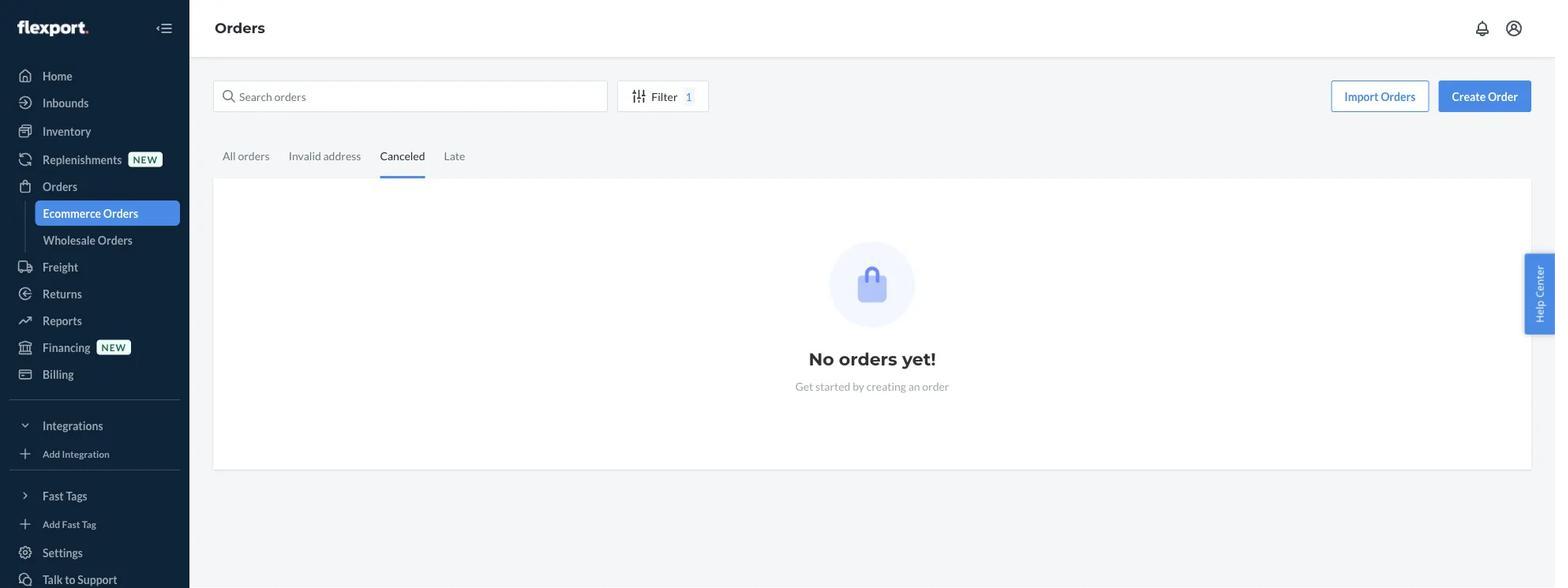 Task type: describe. For each thing, give the bounding box(es) containing it.
invalid address
[[289, 149, 361, 162]]

help center
[[1533, 266, 1548, 323]]

integrations
[[43, 419, 103, 432]]

started
[[816, 380, 851, 393]]

address
[[323, 149, 361, 162]]

add integration
[[43, 448, 110, 460]]

1 vertical spatial fast
[[62, 518, 80, 530]]

wholesale orders
[[43, 233, 133, 247]]

close navigation image
[[155, 19, 174, 38]]

ecommerce orders
[[43, 207, 138, 220]]

freight link
[[9, 254, 180, 280]]

home link
[[9, 63, 180, 88]]

inbounds
[[43, 96, 89, 109]]

invalid
[[289, 149, 321, 162]]

import orders
[[1345, 90, 1416, 103]]

import
[[1345, 90, 1379, 103]]

orders up ecommerce
[[43, 180, 78, 193]]

late
[[444, 149, 465, 162]]

inbounds link
[[9, 90, 180, 115]]

empty list image
[[830, 242, 916, 328]]

tag
[[82, 518, 96, 530]]

flexport logo image
[[17, 21, 88, 36]]

home
[[43, 69, 73, 83]]

1 horizontal spatial orders link
[[215, 19, 265, 37]]

wholesale
[[43, 233, 96, 247]]

inventory
[[43, 124, 91, 138]]

get
[[796, 380, 814, 393]]

get started by creating an order
[[796, 380, 950, 393]]

Search orders text field
[[213, 81, 608, 112]]

settings link
[[9, 540, 180, 565]]

replenishments
[[43, 153, 122, 166]]

all
[[223, 149, 236, 162]]

order
[[1489, 90, 1519, 103]]

wholesale orders link
[[35, 227, 180, 253]]

import orders button
[[1332, 81, 1430, 112]]

talk to support button
[[9, 567, 180, 588]]

no orders yet!
[[809, 349, 936, 370]]

support
[[78, 573, 117, 586]]

orders up the search image
[[215, 19, 265, 37]]

talk to support
[[43, 573, 117, 586]]

integration
[[62, 448, 110, 460]]

search image
[[223, 90, 235, 103]]

orders for import orders
[[1381, 90, 1416, 103]]

to
[[65, 573, 75, 586]]

creating
[[867, 380, 907, 393]]

orders for ecommerce orders
[[103, 207, 138, 220]]

1
[[686, 90, 692, 103]]

1 vertical spatial orders link
[[9, 174, 180, 199]]

center
[[1533, 266, 1548, 298]]

filter 1
[[652, 90, 692, 103]]



Task type: vqa. For each thing, say whether or not it's contained in the screenshot.
Search search field
no



Task type: locate. For each thing, give the bounding box(es) containing it.
fast tags button
[[9, 483, 180, 509]]

reports
[[43, 314, 82, 327]]

new for replenishments
[[133, 154, 158, 165]]

add
[[43, 448, 60, 460], [43, 518, 60, 530]]

help
[[1533, 301, 1548, 323]]

0 vertical spatial fast
[[43, 489, 64, 503]]

1 vertical spatial new
[[102, 342, 126, 353]]

fast left tag
[[62, 518, 80, 530]]

0 horizontal spatial orders
[[238, 149, 270, 162]]

0 horizontal spatial new
[[102, 342, 126, 353]]

orders link
[[215, 19, 265, 37], [9, 174, 180, 199]]

ecommerce orders link
[[35, 201, 180, 226]]

orders down the ecommerce orders link
[[98, 233, 133, 247]]

orders for wholesale orders
[[98, 233, 133, 247]]

by
[[853, 380, 865, 393]]

yet!
[[903, 349, 936, 370]]

orders
[[215, 19, 265, 37], [1381, 90, 1416, 103], [43, 180, 78, 193], [103, 207, 138, 220], [98, 233, 133, 247]]

reports link
[[9, 308, 180, 333]]

1 horizontal spatial orders
[[839, 349, 898, 370]]

add fast tag link
[[9, 515, 180, 534]]

inventory link
[[9, 118, 180, 144]]

orders inside button
[[1381, 90, 1416, 103]]

filter
[[652, 90, 678, 103]]

settings
[[43, 546, 83, 560]]

add left integration
[[43, 448, 60, 460]]

add fast tag
[[43, 518, 96, 530]]

fast left tags
[[43, 489, 64, 503]]

order
[[923, 380, 950, 393]]

1 vertical spatial orders
[[839, 349, 898, 370]]

0 vertical spatial add
[[43, 448, 60, 460]]

orders up get started by creating an order
[[839, 349, 898, 370]]

1 horizontal spatial new
[[133, 154, 158, 165]]

orders for no
[[839, 349, 898, 370]]

help center button
[[1525, 254, 1556, 335]]

add integration link
[[9, 445, 180, 464]]

fast
[[43, 489, 64, 503], [62, 518, 80, 530]]

billing link
[[9, 362, 180, 387]]

new down reports link
[[102, 342, 126, 353]]

talk
[[43, 573, 63, 586]]

add for add integration
[[43, 448, 60, 460]]

returns
[[43, 287, 82, 301]]

returns link
[[9, 281, 180, 306]]

tags
[[66, 489, 87, 503]]

0 horizontal spatial orders link
[[9, 174, 180, 199]]

freight
[[43, 260, 78, 274]]

ecommerce
[[43, 207, 101, 220]]

1 vertical spatial add
[[43, 518, 60, 530]]

1 add from the top
[[43, 448, 60, 460]]

orders link up ecommerce orders
[[9, 174, 180, 199]]

open notifications image
[[1474, 19, 1493, 38]]

2 add from the top
[[43, 518, 60, 530]]

create
[[1453, 90, 1487, 103]]

an
[[909, 380, 921, 393]]

create order
[[1453, 90, 1519, 103]]

new
[[133, 154, 158, 165], [102, 342, 126, 353]]

canceled
[[380, 149, 425, 162]]

fast inside dropdown button
[[43, 489, 64, 503]]

open account menu image
[[1505, 19, 1524, 38]]

0 vertical spatial new
[[133, 154, 158, 165]]

orders link up the search image
[[215, 19, 265, 37]]

add for add fast tag
[[43, 518, 60, 530]]

integrations button
[[9, 413, 180, 438]]

orders
[[238, 149, 270, 162], [839, 349, 898, 370]]

fast tags
[[43, 489, 87, 503]]

new for financing
[[102, 342, 126, 353]]

all orders
[[223, 149, 270, 162]]

orders for all
[[238, 149, 270, 162]]

no
[[809, 349, 834, 370]]

0 vertical spatial orders
[[238, 149, 270, 162]]

financing
[[43, 341, 90, 354]]

orders right all
[[238, 149, 270, 162]]

add up settings
[[43, 518, 60, 530]]

new down inventory link
[[133, 154, 158, 165]]

0 vertical spatial orders link
[[215, 19, 265, 37]]

billing
[[43, 368, 74, 381]]

create order link
[[1439, 81, 1532, 112]]

orders up wholesale orders link
[[103, 207, 138, 220]]

orders right the import
[[1381, 90, 1416, 103]]



